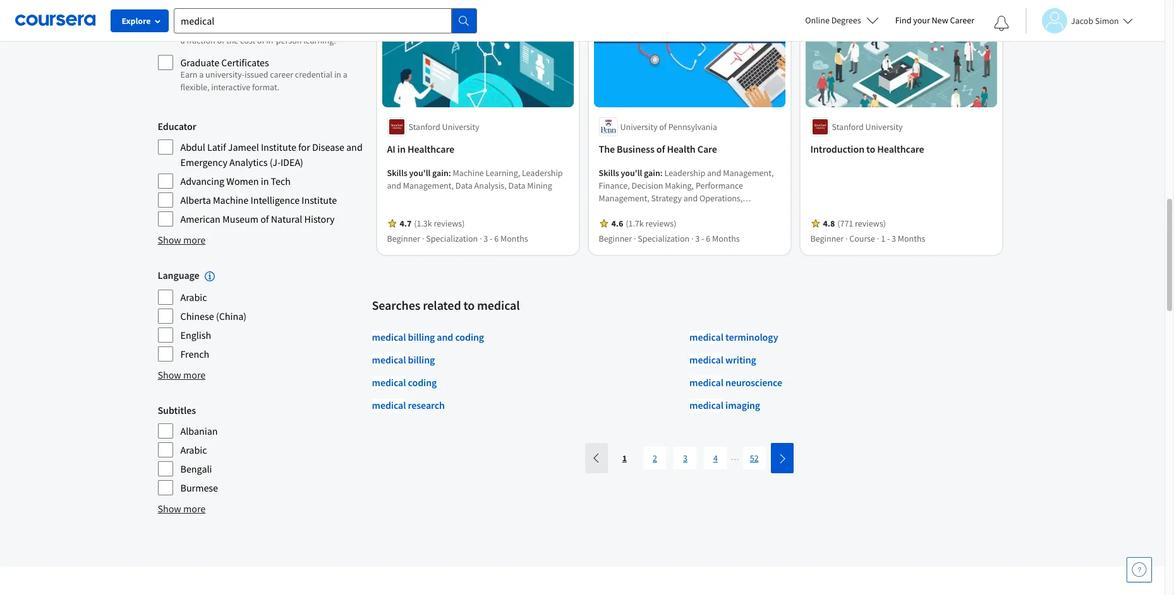 Task type: locate. For each thing, give the bounding box(es) containing it.
1 vertical spatial earn
[[180, 69, 197, 80]]

: down the business of health care
[[660, 167, 663, 179]]

1 specialization from the left
[[426, 233, 478, 244]]

in-
[[266, 35, 276, 46]]

1 horizontal spatial healthcare
[[877, 143, 924, 155]]

1 skills from the left
[[387, 167, 407, 179]]

healthcare for ai in healthcare
[[408, 143, 454, 155]]

beginner · specialization · 3 - 6 months down 4.7 (1.3k reviews)
[[387, 233, 528, 244]]

your right "find"
[[913, 15, 930, 26]]

0 vertical spatial show
[[158, 234, 181, 246]]

degrees right online
[[831, 15, 861, 26]]

earn up fraction
[[180, 22, 197, 33]]

you'll up the management,
[[409, 167, 431, 179]]

institute for intelligence
[[302, 194, 337, 207]]

1 healthcare from the left
[[408, 143, 454, 155]]

beginner down 4.8
[[811, 233, 844, 244]]

more down american
[[183, 234, 206, 246]]

2 show from the top
[[158, 369, 181, 382]]

earn
[[180, 22, 197, 33], [180, 69, 197, 80]]

billing
[[408, 331, 435, 344], [408, 354, 435, 366]]

in right ai
[[397, 143, 406, 155]]

specialization down 4.6 (1.7k reviews)
[[638, 233, 690, 244]]

medical left imaging
[[690, 399, 724, 412]]

learning,
[[486, 167, 520, 179]]

1 vertical spatial show more
[[158, 369, 206, 382]]

3 show from the top
[[158, 503, 181, 516]]

and
[[346, 141, 363, 154], [387, 180, 401, 191], [437, 331, 453, 344]]

and inside abdul latif jameel institute for disease and emergency analytics (j-idea)
[[346, 141, 363, 154]]

1 more from the top
[[183, 234, 206, 246]]

1
[[881, 233, 885, 244]]

skills you'll gain :
[[387, 167, 453, 179], [599, 167, 665, 179]]

0 vertical spatial earn
[[180, 22, 197, 33]]

4 · from the left
[[691, 233, 694, 244]]

2 months from the left
[[712, 233, 740, 244]]

1 billing from the top
[[408, 331, 435, 344]]

0 horizontal spatial specialization
[[426, 233, 478, 244]]

earn a university-issued career credential in a flexible, interactive format.
[[180, 69, 347, 93]]

1 horizontal spatial beginner
[[599, 233, 632, 244]]

1 horizontal spatial :
[[660, 167, 663, 179]]

0 horizontal spatial degrees
[[180, 9, 214, 22]]

to
[[867, 143, 875, 155], [464, 298, 475, 313]]

0 horizontal spatial -
[[490, 233, 493, 244]]

0 horizontal spatial :
[[449, 167, 451, 179]]

abdul
[[180, 141, 205, 154]]

institute up history
[[302, 194, 337, 207]]

2 beginner · specialization · 3 - 6 months from the left
[[599, 233, 740, 244]]

graduate
[[180, 56, 219, 69]]

1 horizontal spatial and
[[387, 180, 401, 191]]

show down burmese
[[158, 503, 181, 516]]

0 horizontal spatial in
[[261, 175, 269, 188]]

2 show more from the top
[[158, 369, 206, 382]]

1 vertical spatial institute
[[302, 194, 337, 207]]

coding down searches related to medical
[[455, 331, 484, 344]]

1 beginner from the left
[[387, 233, 420, 244]]

stanford up introduction
[[832, 121, 864, 133]]

1 horizontal spatial degrees
[[831, 15, 861, 26]]

52
[[750, 453, 759, 464]]

in left tech
[[261, 175, 269, 188]]

stanford university for to
[[832, 121, 903, 133]]

help center image
[[1132, 563, 1147, 578]]

degree
[[300, 22, 325, 33]]

online degrees button
[[795, 6, 889, 34]]

2 horizontal spatial months
[[898, 233, 926, 244]]

show down the french
[[158, 369, 181, 382]]

1 horizontal spatial your
[[913, 15, 930, 26]]

2 - from the left
[[702, 233, 704, 244]]

show more down american
[[158, 234, 206, 246]]

billing down medical billing and coding
[[408, 354, 435, 366]]

0 horizontal spatial skills you'll gain :
[[387, 167, 453, 179]]

analytics
[[229, 156, 268, 169]]

: up the management,
[[449, 167, 451, 179]]

1 vertical spatial coding
[[408, 377, 437, 389]]

2 : from the left
[[660, 167, 663, 179]]

a
[[180, 35, 185, 46], [199, 69, 204, 80], [343, 69, 347, 80]]

in right credential
[[334, 69, 341, 80]]

3
[[484, 233, 488, 244], [695, 233, 700, 244], [892, 233, 896, 244], [683, 453, 688, 464]]

2 specialization from the left
[[638, 233, 690, 244]]

skills
[[387, 167, 407, 179], [599, 167, 619, 179]]

institute up (j-
[[261, 141, 296, 154]]

0 vertical spatial machine
[[453, 167, 484, 179]]

a left fraction
[[180, 35, 185, 46]]

2 reviews) from the left
[[646, 218, 677, 229]]

language group
[[158, 268, 364, 363]]

1 - from the left
[[490, 233, 493, 244]]

2 vertical spatial and
[[437, 331, 453, 344]]

0 vertical spatial show more
[[158, 234, 206, 246]]

(771
[[838, 218, 853, 229]]

terminology
[[726, 331, 778, 344]]

machine
[[453, 167, 484, 179], [213, 194, 249, 207]]

months
[[501, 233, 528, 244], [712, 233, 740, 244], [898, 233, 926, 244]]

natural
[[271, 213, 302, 226]]

2 vertical spatial in
[[261, 175, 269, 188]]

1 horizontal spatial in
[[334, 69, 341, 80]]

stanford university up ai in healthcare
[[409, 121, 479, 133]]

show more button for french
[[158, 368, 206, 383]]

disease
[[312, 141, 344, 154]]

coding
[[455, 331, 484, 344], [408, 377, 437, 389]]

0 horizontal spatial data
[[456, 180, 473, 191]]

0 horizontal spatial stanford
[[409, 121, 440, 133]]

2 vertical spatial more
[[183, 503, 206, 516]]

women
[[226, 175, 259, 188]]

specialization for healthcare
[[426, 233, 478, 244]]

show more button down burmese
[[158, 502, 206, 517]]

and right disease on the top left of page
[[346, 141, 363, 154]]

reviews) up beginner · course · 1 - 3 months
[[855, 218, 886, 229]]

-
[[490, 233, 493, 244], [702, 233, 704, 244], [887, 233, 890, 244]]

learning.
[[303, 35, 336, 46]]

show more for american museum of natural history
[[158, 234, 206, 246]]

1 earn from the top
[[180, 22, 197, 33]]

emergency
[[180, 156, 227, 169]]

1 horizontal spatial 6
[[706, 233, 710, 244]]

1 stanford from the left
[[409, 121, 440, 133]]

stanford
[[409, 121, 440, 133], [832, 121, 864, 133]]

management,
[[403, 180, 454, 191]]

show more down the french
[[158, 369, 206, 382]]

and left the management,
[[387, 180, 401, 191]]

1 · from the left
[[422, 233, 424, 244]]

show more button
[[158, 233, 206, 248], [158, 368, 206, 383], [158, 502, 206, 517]]

1 months from the left
[[501, 233, 528, 244]]

3 inside page navigation navigation
[[683, 453, 688, 464]]

specialization down 4.7 (1.3k reviews)
[[426, 233, 478, 244]]

1 show more from the top
[[158, 234, 206, 246]]

earn inside earn a university-issued career credential in a flexible, interactive format.
[[180, 69, 197, 80]]

beginner down 4.6
[[599, 233, 632, 244]]

show for american museum of natural history
[[158, 234, 181, 246]]

degrees up fraction
[[180, 9, 214, 22]]

1 stanford university from the left
[[409, 121, 479, 133]]

medical
[[477, 298, 520, 313], [372, 331, 406, 344], [690, 331, 724, 344], [372, 354, 406, 366], [690, 354, 724, 366], [372, 377, 406, 389], [690, 377, 724, 389], [372, 399, 406, 412], [690, 399, 724, 412]]

2 healthcare from the left
[[877, 143, 924, 155]]

next page image
[[777, 454, 787, 464]]

a right credential
[[343, 69, 347, 80]]

1 data from the left
[[456, 180, 473, 191]]

2 arabic from the top
[[180, 444, 207, 457]]

1 arabic from the top
[[180, 292, 207, 304]]

earn for graduate certificates
[[180, 69, 197, 80]]

beginner · specialization · 3 - 6 months down 4.6 (1.7k reviews)
[[599, 233, 740, 244]]

show more
[[158, 234, 206, 246], [158, 369, 206, 382], [158, 503, 206, 516]]

machine up analysis,
[[453, 167, 484, 179]]

for right online
[[352, 22, 363, 33]]

jacob
[[1071, 15, 1093, 26]]

educator group
[[158, 119, 364, 228]]

0 horizontal spatial to
[[464, 298, 475, 313]]

data down learning,
[[508, 180, 526, 191]]

university for ai in healthcare
[[442, 121, 479, 133]]

explore
[[122, 15, 151, 27]]

0 horizontal spatial months
[[501, 233, 528, 244]]

1 show more button from the top
[[158, 233, 206, 248]]

2 horizontal spatial and
[[437, 331, 453, 344]]

0 horizontal spatial gain
[[432, 167, 449, 179]]

educator
[[158, 120, 196, 133]]

to right introduction
[[867, 143, 875, 155]]

2 horizontal spatial university
[[866, 121, 903, 133]]

university
[[442, 121, 479, 133], [620, 121, 658, 133], [866, 121, 903, 133]]

your
[[913, 15, 930, 26], [199, 22, 216, 33]]

1 vertical spatial machine
[[213, 194, 249, 207]]

2 billing from the top
[[408, 354, 435, 366]]

2 earn from the top
[[180, 69, 197, 80]]

show more button for burmese
[[158, 502, 206, 517]]

2 horizontal spatial -
[[887, 233, 890, 244]]

university up ai in healthcare link
[[442, 121, 479, 133]]

1 horizontal spatial data
[[508, 180, 526, 191]]

issued
[[245, 69, 268, 80]]

1 vertical spatial billing
[[408, 354, 435, 366]]

the
[[226, 35, 238, 46]]

1 horizontal spatial months
[[712, 233, 740, 244]]

data left analysis,
[[456, 180, 473, 191]]

explore button
[[111, 9, 169, 32]]

0 vertical spatial for
[[352, 22, 363, 33]]

of
[[217, 35, 224, 46], [257, 35, 265, 46], [659, 121, 667, 133], [656, 143, 665, 155], [260, 213, 269, 226]]

of up the business of health care
[[659, 121, 667, 133]]

1 horizontal spatial institute
[[302, 194, 337, 207]]

- for ai in healthcare
[[490, 233, 493, 244]]

1 horizontal spatial coding
[[455, 331, 484, 344]]

arabic up bengali
[[180, 444, 207, 457]]

more for burmese
[[183, 503, 206, 516]]

1 horizontal spatial machine
[[453, 167, 484, 179]]

1 horizontal spatial specialization
[[638, 233, 690, 244]]

and inside machine learning, leadership and management, data analysis, data mining
[[387, 180, 401, 191]]

5 · from the left
[[846, 233, 848, 244]]

2 horizontal spatial reviews)
[[855, 218, 886, 229]]

to right related
[[464, 298, 475, 313]]

4.8
[[823, 218, 835, 229]]

your up fraction
[[199, 22, 216, 33]]

52 link
[[743, 447, 766, 470]]

1 6 from the left
[[494, 233, 499, 244]]

0 horizontal spatial your
[[199, 22, 216, 33]]

in inside educator group
[[261, 175, 269, 188]]

1 horizontal spatial university
[[620, 121, 658, 133]]

3 - from the left
[[887, 233, 890, 244]]

university up introduction to healthcare
[[866, 121, 903, 133]]

1 show from the top
[[158, 234, 181, 246]]

of left the
[[217, 35, 224, 46]]

1 university from the left
[[442, 121, 479, 133]]

3 · from the left
[[634, 233, 636, 244]]

gain
[[432, 167, 449, 179], [644, 167, 660, 179]]

skills down ai
[[387, 167, 407, 179]]

1 horizontal spatial for
[[352, 22, 363, 33]]

4.8 (771 reviews)
[[823, 218, 886, 229]]

skills you'll gain : down business
[[599, 167, 665, 179]]

for inside the earn your bachelor's or master's degree online for a fraction of the cost of in-person learning.
[[352, 22, 363, 33]]

show up "language"
[[158, 234, 181, 246]]

2 stanford from the left
[[832, 121, 864, 133]]

0 horizontal spatial beginner
[[387, 233, 420, 244]]

gain up the management,
[[432, 167, 449, 179]]

2 stanford university from the left
[[832, 121, 903, 133]]

3 show more from the top
[[158, 503, 206, 516]]

skills you'll gain : up the management,
[[387, 167, 453, 179]]

0 vertical spatial billing
[[408, 331, 435, 344]]

1 horizontal spatial you'll
[[621, 167, 642, 179]]

1 horizontal spatial beginner · specialization · 3 - 6 months
[[599, 233, 740, 244]]

earn up the "flexible,"
[[180, 69, 197, 80]]

more down the french
[[183, 369, 206, 382]]

beginner down 4.7 at the top left of page
[[387, 233, 420, 244]]

0 horizontal spatial and
[[346, 141, 363, 154]]

healthcare for introduction to healthcare
[[877, 143, 924, 155]]

you'll down business
[[621, 167, 642, 179]]

reviews) right (1.3k
[[434, 218, 465, 229]]

more
[[183, 234, 206, 246], [183, 369, 206, 382], [183, 503, 206, 516]]

4.6 (1.7k reviews)
[[611, 218, 677, 229]]

reviews) right (1.7k on the top right of page
[[646, 218, 677, 229]]

and down searches related to medical
[[437, 331, 453, 344]]

0 horizontal spatial university
[[442, 121, 479, 133]]

0 horizontal spatial stanford university
[[409, 121, 479, 133]]

0 horizontal spatial reviews)
[[434, 218, 465, 229]]

1 vertical spatial show more button
[[158, 368, 206, 383]]

0 horizontal spatial 6
[[494, 233, 499, 244]]

2 vertical spatial show more button
[[158, 502, 206, 517]]

2 horizontal spatial beginner
[[811, 233, 844, 244]]

1 horizontal spatial to
[[867, 143, 875, 155]]

medical left terminology at the bottom of page
[[690, 331, 724, 344]]

machine down advancing women in tech
[[213, 194, 249, 207]]

0 vertical spatial and
[[346, 141, 363, 154]]

2 horizontal spatial in
[[397, 143, 406, 155]]

course
[[850, 233, 875, 244]]

flexible,
[[180, 82, 209, 93]]

mining
[[527, 180, 552, 191]]

show more down burmese
[[158, 503, 206, 516]]

of left in-
[[257, 35, 265, 46]]

1 vertical spatial and
[[387, 180, 401, 191]]

gain down the business of health care
[[644, 167, 660, 179]]

reviews)
[[434, 218, 465, 229], [646, 218, 677, 229], [855, 218, 886, 229]]

0 vertical spatial arabic
[[180, 292, 207, 304]]

1 vertical spatial more
[[183, 369, 206, 382]]

0 vertical spatial in
[[334, 69, 341, 80]]

specialization
[[426, 233, 478, 244], [638, 233, 690, 244]]

None search field
[[174, 8, 477, 33]]

2
[[653, 453, 657, 464]]

show more button down american
[[158, 233, 206, 248]]

3 reviews) from the left
[[855, 218, 886, 229]]

for up the idea)
[[298, 141, 310, 154]]

1 skills you'll gain : from the left
[[387, 167, 453, 179]]

subtitles group
[[158, 403, 364, 497]]

1 horizontal spatial stanford
[[832, 121, 864, 133]]

0 horizontal spatial you'll
[[409, 167, 431, 179]]

3 university from the left
[[866, 121, 903, 133]]

1 horizontal spatial reviews)
[[646, 218, 677, 229]]

more down burmese
[[183, 503, 206, 516]]

0 vertical spatial institute
[[261, 141, 296, 154]]

arabic up chinese
[[180, 292, 207, 304]]

2 data from the left
[[508, 180, 526, 191]]

0 horizontal spatial coding
[[408, 377, 437, 389]]

0 horizontal spatial healthcare
[[408, 143, 454, 155]]

1 reviews) from the left
[[434, 218, 465, 229]]

more for french
[[183, 369, 206, 382]]

1 horizontal spatial -
[[702, 233, 704, 244]]

0 vertical spatial more
[[183, 234, 206, 246]]

imaging
[[726, 399, 760, 412]]

institute inside abdul latif jameel institute for disease and emergency analytics (j-idea)
[[261, 141, 296, 154]]

university up business
[[620, 121, 658, 133]]

2 more from the top
[[183, 369, 206, 382]]

1 : from the left
[[449, 167, 451, 179]]

billing up 'medical billing'
[[408, 331, 435, 344]]

0 horizontal spatial institute
[[261, 141, 296, 154]]

1 horizontal spatial gain
[[644, 167, 660, 179]]

stanford up ai in healthcare
[[409, 121, 440, 133]]

0 horizontal spatial a
[[180, 35, 185, 46]]

6 · from the left
[[877, 233, 879, 244]]

a inside the earn your bachelor's or master's degree online for a fraction of the cost of in-person learning.
[[180, 35, 185, 46]]

arabic inside 'subtitles' group
[[180, 444, 207, 457]]

1 vertical spatial for
[[298, 141, 310, 154]]

earn inside the earn your bachelor's or master's degree online for a fraction of the cost of in-person learning.
[[180, 22, 197, 33]]

3 months from the left
[[898, 233, 926, 244]]

data
[[456, 180, 473, 191], [508, 180, 526, 191]]

cost
[[240, 35, 255, 46]]

0 horizontal spatial beginner · specialization · 3 - 6 months
[[387, 233, 528, 244]]

stanford for to
[[832, 121, 864, 133]]

stanford university up introduction to healthcare
[[832, 121, 903, 133]]

coding up research
[[408, 377, 437, 389]]

1 beginner · specialization · 3 - 6 months from the left
[[387, 233, 528, 244]]

0 horizontal spatial for
[[298, 141, 310, 154]]

2 vertical spatial show
[[158, 503, 181, 516]]

0 vertical spatial show more button
[[158, 233, 206, 248]]

online
[[805, 15, 830, 26]]

stanford university
[[409, 121, 479, 133], [832, 121, 903, 133]]

2 6 from the left
[[706, 233, 710, 244]]

idea)
[[281, 156, 303, 169]]

or
[[258, 22, 266, 33]]

2 beginner from the left
[[599, 233, 632, 244]]

0 horizontal spatial machine
[[213, 194, 249, 207]]

a up the "flexible,"
[[199, 69, 204, 80]]

1 vertical spatial in
[[397, 143, 406, 155]]

:
[[449, 167, 451, 179], [660, 167, 663, 179]]

What do you want to learn? text field
[[174, 8, 452, 33]]

american
[[180, 213, 220, 226]]

of down "alberta machine intelligence institute"
[[260, 213, 269, 226]]

2 vertical spatial show more
[[158, 503, 206, 516]]

in
[[334, 69, 341, 80], [397, 143, 406, 155], [261, 175, 269, 188]]

2 you'll from the left
[[621, 167, 642, 179]]

your inside the earn your bachelor's or master's degree online for a fraction of the cost of in-person learning.
[[199, 22, 216, 33]]

alberta
[[180, 194, 211, 207]]

1 vertical spatial arabic
[[180, 444, 207, 457]]

1 horizontal spatial stanford university
[[832, 121, 903, 133]]

2 show more button from the top
[[158, 368, 206, 383]]

4
[[713, 453, 718, 464]]

your for earn
[[199, 22, 216, 33]]

·
[[422, 233, 424, 244], [480, 233, 482, 244], [634, 233, 636, 244], [691, 233, 694, 244], [846, 233, 848, 244], [877, 233, 879, 244]]

0 horizontal spatial skills
[[387, 167, 407, 179]]

medical research
[[372, 399, 445, 412]]

beginner
[[387, 233, 420, 244], [599, 233, 632, 244], [811, 233, 844, 244]]

3 show more button from the top
[[158, 502, 206, 517]]

1 vertical spatial show
[[158, 369, 181, 382]]

3 more from the top
[[183, 503, 206, 516]]

1 horizontal spatial skills you'll gain :
[[599, 167, 665, 179]]

person
[[276, 35, 302, 46]]

show more button down the french
[[158, 368, 206, 383]]

1 horizontal spatial skills
[[599, 167, 619, 179]]

show
[[158, 234, 181, 246], [158, 369, 181, 382], [158, 503, 181, 516]]

university of pennsylvania
[[620, 121, 717, 133]]

skills down the
[[599, 167, 619, 179]]



Task type: vqa. For each thing, say whether or not it's contained in the screenshot.
stanford university to the left
yes



Task type: describe. For each thing, give the bounding box(es) containing it.
1 horizontal spatial a
[[199, 69, 204, 80]]

2 horizontal spatial a
[[343, 69, 347, 80]]

medical billing and coding
[[372, 331, 484, 344]]

albanian
[[180, 425, 218, 438]]

career
[[270, 69, 293, 80]]

(j-
[[270, 156, 281, 169]]

more for american museum of natural history
[[183, 234, 206, 246]]

of left health
[[656, 143, 665, 155]]

6 for the business of health care
[[706, 233, 710, 244]]

show more for burmese
[[158, 503, 206, 516]]

abdul latif jameel institute for disease and emergency analytics (j-idea)
[[180, 141, 363, 169]]

french
[[180, 348, 209, 361]]

machine inside machine learning, leadership and management, data analysis, data mining
[[453, 167, 484, 179]]

certificates
[[221, 56, 269, 69]]

beginner for business
[[599, 233, 632, 244]]

searches
[[372, 298, 420, 313]]

jacob simon button
[[1026, 8, 1133, 33]]

medical up 'medical billing'
[[372, 331, 406, 344]]

arabic inside language group
[[180, 292, 207, 304]]

advancing
[[180, 175, 224, 188]]

reviews) for healthcare
[[434, 218, 465, 229]]

degrees inside popup button
[[831, 15, 861, 26]]

jameel
[[228, 141, 259, 154]]

burmese
[[180, 482, 218, 495]]

find
[[895, 15, 912, 26]]

page navigation navigation
[[584, 444, 795, 474]]

medical right related
[[477, 298, 520, 313]]

medical billing
[[372, 354, 435, 366]]

coursera image
[[15, 10, 95, 30]]

for inside abdul latif jameel institute for disease and emergency analytics (j-idea)
[[298, 141, 310, 154]]

stanford university for in
[[409, 121, 479, 133]]

the business of health care
[[599, 143, 717, 155]]

billing for medical billing
[[408, 354, 435, 366]]

university for introduction to healthcare
[[866, 121, 903, 133]]

4.6
[[611, 218, 623, 229]]

months for the business of health care
[[712, 233, 740, 244]]

format.
[[252, 82, 279, 93]]

chinese (china)
[[180, 310, 247, 323]]

introduction to healthcare link
[[811, 141, 992, 157]]

(1.7k
[[626, 218, 644, 229]]

credential
[[295, 69, 332, 80]]

medical down medical coding
[[372, 399, 406, 412]]

stanford for in
[[409, 121, 440, 133]]

(1.3k
[[414, 218, 432, 229]]

previous page image
[[592, 454, 602, 464]]

machine learning, leadership and management, data analysis, data mining
[[387, 167, 563, 191]]

tech
[[271, 175, 291, 188]]

machine inside educator group
[[213, 194, 249, 207]]

simon
[[1095, 15, 1119, 26]]

2 skills you'll gain : from the left
[[599, 167, 665, 179]]

business
[[617, 143, 655, 155]]

0 vertical spatial to
[[867, 143, 875, 155]]

find your new career link
[[889, 13, 981, 28]]

earn your bachelor's or master's degree online for a fraction of the cost of in-person learning.
[[180, 22, 363, 46]]

master's
[[268, 22, 298, 33]]

related
[[423, 298, 461, 313]]

introduction to healthcare
[[811, 143, 924, 155]]

medical left the neuroscience
[[690, 377, 724, 389]]

online degrees
[[805, 15, 861, 26]]

latif
[[207, 141, 226, 154]]

0 vertical spatial coding
[[455, 331, 484, 344]]

medical left the writing at the bottom right
[[690, 354, 724, 366]]

1 gain from the left
[[432, 167, 449, 179]]

intelligence
[[251, 194, 300, 207]]

jacob simon
[[1071, 15, 1119, 26]]

beginner · course · 1 - 3 months
[[811, 233, 926, 244]]

institute for jameel
[[261, 141, 296, 154]]

1 you'll from the left
[[409, 167, 431, 179]]

in inside earn a university-issued career credential in a flexible, interactive format.
[[334, 69, 341, 80]]

university-
[[205, 69, 245, 80]]

beginner for in
[[387, 233, 420, 244]]

analysis,
[[474, 180, 507, 191]]

your for find
[[913, 15, 930, 26]]

2 link
[[644, 447, 666, 470]]

neuroscience
[[726, 377, 782, 389]]

new
[[932, 15, 948, 26]]

fraction
[[187, 35, 215, 46]]

reviews) for of
[[646, 218, 677, 229]]

earn for degrees
[[180, 22, 197, 33]]

the
[[599, 143, 615, 155]]

beginner · specialization · 3 - 6 months for healthcare
[[387, 233, 528, 244]]

2 skills from the left
[[599, 167, 619, 179]]

medical coding
[[372, 377, 437, 389]]

3 beginner from the left
[[811, 233, 844, 244]]

2 university from the left
[[620, 121, 658, 133]]

interactive
[[211, 82, 250, 93]]

online
[[327, 22, 350, 33]]

1 vertical spatial to
[[464, 298, 475, 313]]

leadership
[[522, 167, 563, 179]]

show for french
[[158, 369, 181, 382]]

(china)
[[216, 310, 247, 323]]

billing for medical billing and coding
[[408, 331, 435, 344]]

information about this filter group image
[[205, 272, 215, 282]]

museum
[[222, 213, 258, 226]]

ai in healthcare
[[387, 143, 454, 155]]

months for ai in healthcare
[[501, 233, 528, 244]]

of inside educator group
[[260, 213, 269, 226]]

pennsylvania
[[668, 121, 717, 133]]

bengali
[[180, 463, 212, 476]]

show more for french
[[158, 369, 206, 382]]

graduate certificates
[[180, 56, 269, 69]]

show notifications image
[[994, 16, 1009, 31]]

ai
[[387, 143, 395, 155]]

research
[[408, 399, 445, 412]]

language
[[158, 269, 199, 282]]

4 link
[[704, 447, 727, 470]]

bachelor's
[[218, 22, 256, 33]]

2 gain from the left
[[644, 167, 660, 179]]

specialization for of
[[638, 233, 690, 244]]

beginner · specialization · 3 - 6 months for of
[[599, 233, 740, 244]]

care
[[698, 143, 717, 155]]

medical up medical coding
[[372, 354, 406, 366]]

medical down 'medical billing'
[[372, 377, 406, 389]]

6 for ai in healthcare
[[494, 233, 499, 244]]

the business of health care link
[[599, 141, 780, 157]]

history
[[304, 213, 335, 226]]

…
[[731, 452, 739, 463]]

find your new career
[[895, 15, 975, 26]]

4.7 (1.3k reviews)
[[400, 218, 465, 229]]

ai in healthcare link
[[387, 141, 568, 157]]

- for the business of health care
[[702, 233, 704, 244]]

american museum of natural history
[[180, 213, 335, 226]]

2 · from the left
[[480, 233, 482, 244]]

3 link
[[674, 447, 697, 470]]

show more button for american museum of natural history
[[158, 233, 206, 248]]

advancing women in tech
[[180, 175, 291, 188]]

show for burmese
[[158, 503, 181, 516]]

health
[[667, 143, 696, 155]]

chinese
[[180, 310, 214, 323]]



